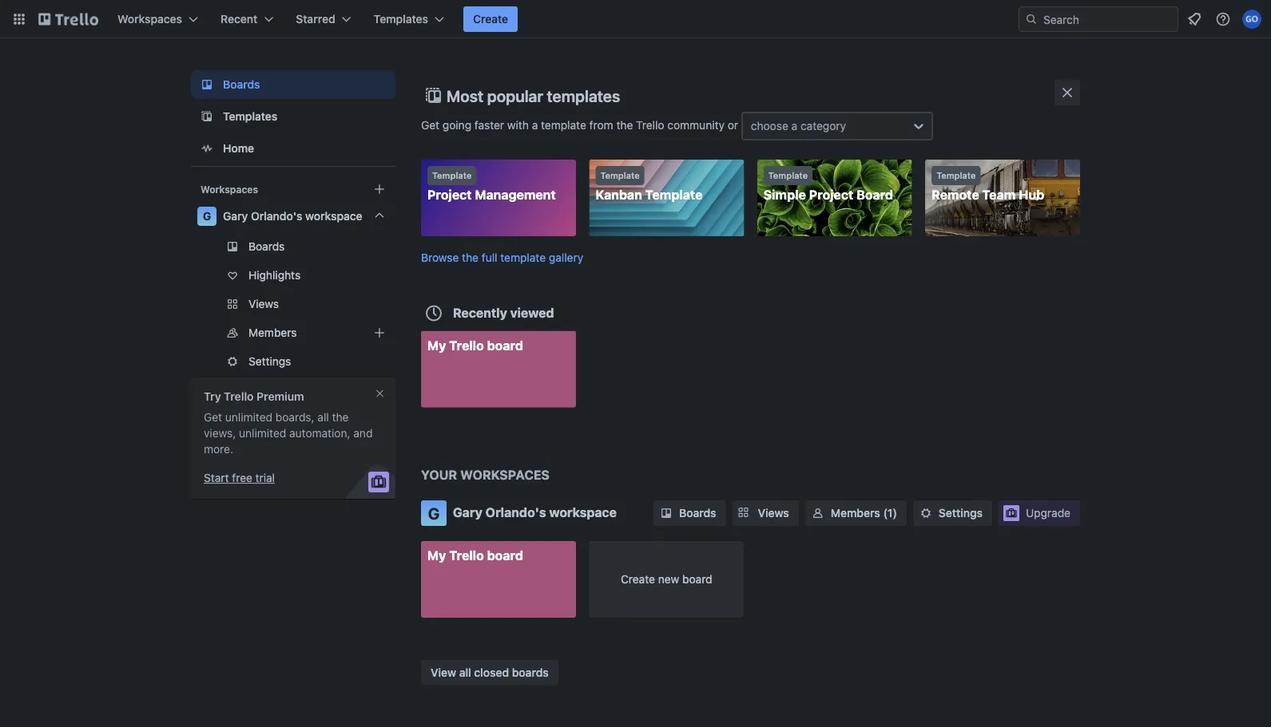 Task type: locate. For each thing, give the bounding box(es) containing it.
0 horizontal spatial the
[[332, 411, 349, 424]]

choose
[[751, 119, 789, 133]]

0 vertical spatial my
[[428, 338, 446, 353]]

template right full
[[500, 251, 546, 264]]

or
[[728, 118, 738, 132]]

settings link down the members link at the left of the page
[[191, 349, 396, 375]]

0 horizontal spatial templates
[[223, 110, 278, 123]]

view all closed boards button
[[421, 660, 558, 686]]

search image
[[1025, 13, 1038, 26]]

settings
[[249, 355, 291, 368], [939, 507, 983, 520]]

template right the kanban
[[645, 187, 703, 203]]

members
[[249, 326, 297, 340], [831, 507, 880, 520]]

upgrade
[[1026, 507, 1071, 520]]

templates button
[[364, 6, 454, 32]]

members (1)
[[831, 507, 897, 520]]

1 vertical spatial workspaces
[[201, 184, 258, 195]]

trello
[[636, 118, 664, 132], [449, 338, 484, 353], [224, 390, 254, 404], [449, 549, 484, 564]]

1 horizontal spatial members
[[831, 507, 880, 520]]

gary down your workspaces
[[453, 505, 483, 521]]

1 vertical spatial get
[[204, 411, 222, 424]]

all right view
[[459, 666, 471, 680]]

1 vertical spatial board
[[487, 549, 523, 564]]

0 vertical spatial members
[[249, 326, 297, 340]]

sm image
[[810, 506, 826, 522], [918, 506, 934, 522]]

template up remote
[[937, 171, 976, 181]]

unlimited
[[225, 411, 273, 424], [239, 427, 286, 440]]

0 vertical spatial boards
[[223, 78, 260, 91]]

orlando's up highlights
[[251, 210, 302, 223]]

template
[[432, 171, 472, 181], [600, 171, 640, 181], [769, 171, 808, 181], [937, 171, 976, 181], [645, 187, 703, 203]]

template board image
[[197, 107, 217, 126]]

get up views,
[[204, 411, 222, 424]]

recent button
[[211, 6, 283, 32]]

gary orlando's workspace
[[223, 210, 363, 223], [453, 505, 617, 521]]

boards right sm icon on the right bottom of the page
[[679, 507, 716, 520]]

0 vertical spatial board
[[487, 338, 523, 353]]

settings link right (1)
[[913, 501, 992, 527]]

1 horizontal spatial project
[[809, 187, 854, 203]]

1 vertical spatial gary orlando's workspace
[[453, 505, 617, 521]]

1 vertical spatial g
[[428, 504, 440, 523]]

my trello board link
[[421, 331, 576, 408], [421, 542, 576, 618]]

sm image left members (1)
[[810, 506, 826, 522]]

back to home image
[[38, 6, 98, 32]]

template up the kanban
[[600, 171, 640, 181]]

template up simple
[[769, 171, 808, 181]]

gary orlando's workspace down workspaces
[[453, 505, 617, 521]]

members down highlights
[[249, 326, 297, 340]]

the for get going faster with a template from the trello community or
[[616, 118, 633, 132]]

settings up premium
[[249, 355, 291, 368]]

template inside template remote team hub
[[937, 171, 976, 181]]

0 horizontal spatial gary orlando's workspace
[[223, 210, 363, 223]]

0 vertical spatial create
[[473, 12, 508, 26]]

project
[[428, 187, 472, 203], [809, 187, 854, 203]]

browse the full template gallery
[[421, 251, 583, 264]]

1 horizontal spatial sm image
[[918, 506, 934, 522]]

sm image right (1)
[[918, 506, 934, 522]]

start free trial
[[204, 472, 275, 485]]

g down your
[[428, 504, 440, 523]]

g down home image
[[203, 210, 211, 223]]

all
[[318, 411, 329, 424], [459, 666, 471, 680]]

boards up highlights
[[249, 240, 285, 253]]

workspace
[[305, 210, 363, 223], [549, 505, 617, 521]]

1 vertical spatial views link
[[732, 501, 799, 527]]

template down 'templates'
[[541, 118, 586, 132]]

my trello board
[[428, 338, 523, 353], [428, 549, 523, 564]]

template inside template simple project board
[[769, 171, 808, 181]]

2 sm image from the left
[[918, 506, 934, 522]]

community
[[667, 118, 725, 132]]

forward image
[[392, 324, 412, 343]]

1 horizontal spatial a
[[792, 119, 798, 133]]

1 horizontal spatial views
[[758, 507, 789, 520]]

gary orlando's workspace up highlights link
[[223, 210, 363, 223]]

0 horizontal spatial sm image
[[810, 506, 826, 522]]

gary down home on the left top
[[223, 210, 248, 223]]

0 vertical spatial settings
[[249, 355, 291, 368]]

0 vertical spatial views
[[249, 298, 279, 311]]

views
[[249, 298, 279, 311], [758, 507, 789, 520]]

members link
[[191, 320, 412, 346]]

0 horizontal spatial create
[[473, 12, 508, 26]]

view
[[431, 666, 456, 680]]

0 vertical spatial my trello board
[[428, 338, 523, 353]]

most
[[447, 86, 484, 105]]

0 horizontal spatial orlando's
[[251, 210, 302, 223]]

members left (1)
[[831, 507, 880, 520]]

1 horizontal spatial views link
[[732, 501, 799, 527]]

boards
[[223, 78, 260, 91], [249, 240, 285, 253], [679, 507, 716, 520]]

my trello board for 1st my trello board link
[[428, 338, 523, 353]]

template
[[541, 118, 586, 132], [500, 251, 546, 264]]

views link
[[191, 292, 396, 317], [732, 501, 799, 527]]

1 my trello board link from the top
[[421, 331, 576, 408]]

g
[[203, 210, 211, 223], [428, 504, 440, 523]]

recently viewed
[[453, 305, 554, 320]]

1 vertical spatial members
[[831, 507, 880, 520]]

create button
[[463, 6, 518, 32]]

0 notifications image
[[1185, 10, 1204, 29]]

views,
[[204, 427, 236, 440]]

faster
[[475, 118, 504, 132]]

0 vertical spatial workspace
[[305, 210, 363, 223]]

1 vertical spatial my trello board link
[[421, 542, 576, 618]]

1 horizontal spatial all
[[459, 666, 471, 680]]

popular
[[487, 86, 543, 105]]

1 horizontal spatial gary orlando's workspace
[[453, 505, 617, 521]]

1 my from the top
[[428, 338, 446, 353]]

templates
[[547, 86, 620, 105]]

template inside template project management
[[432, 171, 472, 181]]

0 vertical spatial g
[[203, 210, 211, 223]]

boards link up highlights link
[[191, 234, 396, 260]]

0 horizontal spatial all
[[318, 411, 329, 424]]

going
[[443, 118, 472, 132]]

upgrade button
[[999, 501, 1080, 527]]

1 horizontal spatial templates
[[374, 12, 428, 26]]

create
[[473, 12, 508, 26], [621, 573, 655, 587]]

gary orlando (garyorlando) image
[[1243, 10, 1262, 29]]

category
[[801, 119, 846, 133]]

create new board
[[621, 573, 712, 587]]

the inside try trello premium get unlimited boards, all the views, unlimited automation, and more.
[[332, 411, 349, 424]]

home link
[[191, 134, 396, 163]]

browse the full template gallery link
[[421, 251, 583, 264]]

0 horizontal spatial members
[[249, 326, 297, 340]]

0 horizontal spatial views link
[[191, 292, 396, 317]]

2 vertical spatial boards link
[[654, 501, 726, 527]]

0 vertical spatial orlando's
[[251, 210, 302, 223]]

1 horizontal spatial gary
[[453, 505, 483, 521]]

1 vertical spatial all
[[459, 666, 471, 680]]

create inside the create button
[[473, 12, 508, 26]]

1 project from the left
[[428, 187, 472, 203]]

boards link up new
[[654, 501, 726, 527]]

1 vertical spatial settings
[[939, 507, 983, 520]]

2 my trello board from the top
[[428, 549, 523, 564]]

0 horizontal spatial settings link
[[191, 349, 396, 375]]

0 horizontal spatial workspaces
[[117, 12, 182, 26]]

a right choose
[[792, 119, 798, 133]]

1 horizontal spatial g
[[428, 504, 440, 523]]

unlimited down boards,
[[239, 427, 286, 440]]

1 horizontal spatial workspace
[[549, 505, 617, 521]]

kanban
[[596, 187, 642, 203]]

1 vertical spatial boards
[[249, 240, 285, 253]]

0 horizontal spatial project
[[428, 187, 472, 203]]

boards right board image
[[223, 78, 260, 91]]

0 vertical spatial get
[[421, 118, 440, 132]]

0 vertical spatial workspaces
[[117, 12, 182, 26]]

1 vertical spatial orlando's
[[486, 505, 546, 521]]

new
[[658, 573, 679, 587]]

2 project from the left
[[809, 187, 854, 203]]

template simple project board
[[764, 171, 893, 203]]

0 horizontal spatial gary
[[223, 210, 248, 223]]

starred button
[[286, 6, 361, 32]]

2 vertical spatial board
[[682, 573, 712, 587]]

remote
[[932, 187, 979, 203]]

1 vertical spatial my trello board
[[428, 549, 523, 564]]

0 vertical spatial all
[[318, 411, 329, 424]]

2 my trello board link from the top
[[421, 542, 576, 618]]

1 vertical spatial my
[[428, 549, 446, 564]]

your workspaces
[[421, 468, 550, 483]]

all up automation,
[[318, 411, 329, 424]]

unlimited up views,
[[225, 411, 273, 424]]

free
[[232, 472, 252, 485]]

1 horizontal spatial settings
[[939, 507, 983, 520]]

viewed
[[510, 305, 554, 320]]

boards for views
[[679, 507, 716, 520]]

highlights link
[[191, 263, 396, 288]]

settings right (1)
[[939, 507, 983, 520]]

2 horizontal spatial the
[[616, 118, 633, 132]]

workspaces inside workspaces 'dropdown button'
[[117, 12, 182, 26]]

workspaces
[[117, 12, 182, 26], [201, 184, 258, 195]]

0 horizontal spatial get
[[204, 411, 222, 424]]

1 vertical spatial views
[[758, 507, 789, 520]]

0 vertical spatial settings link
[[191, 349, 396, 375]]

my
[[428, 338, 446, 353], [428, 549, 446, 564]]

project left board at right top
[[809, 187, 854, 203]]

the left full
[[462, 251, 479, 264]]

project up browse at left
[[428, 187, 472, 203]]

orlando's down workspaces
[[486, 505, 546, 521]]

team
[[982, 187, 1016, 203]]

1 horizontal spatial create
[[621, 573, 655, 587]]

template kanban template
[[596, 171, 703, 203]]

0 vertical spatial my trello board link
[[421, 331, 576, 408]]

settings link
[[191, 349, 396, 375], [913, 501, 992, 527]]

boards for highlights
[[249, 240, 285, 253]]

board
[[487, 338, 523, 353], [487, 549, 523, 564], [682, 573, 712, 587]]

1 my trello board from the top
[[428, 338, 523, 353]]

1 vertical spatial create
[[621, 573, 655, 587]]

trello inside try trello premium get unlimited boards, all the views, unlimited automation, and more.
[[224, 390, 254, 404]]

boards link up templates link
[[191, 70, 396, 99]]

1 horizontal spatial the
[[462, 251, 479, 264]]

1 horizontal spatial workspaces
[[201, 184, 258, 195]]

the right from
[[616, 118, 633, 132]]

gary
[[223, 210, 248, 223], [453, 505, 483, 521]]

0 horizontal spatial views
[[249, 298, 279, 311]]

workspaces
[[460, 468, 550, 483]]

the up automation,
[[332, 411, 349, 424]]

a right with
[[532, 118, 538, 132]]

1 vertical spatial settings link
[[913, 501, 992, 527]]

template down going on the left top
[[432, 171, 472, 181]]

0 vertical spatial gary
[[223, 210, 248, 223]]

2 vertical spatial boards
[[679, 507, 716, 520]]

templates
[[374, 12, 428, 26], [223, 110, 278, 123]]

0 vertical spatial the
[[616, 118, 633, 132]]

boards link
[[191, 70, 396, 99], [191, 234, 396, 260], [654, 501, 726, 527]]

start
[[204, 472, 229, 485]]

templates up home on the left top
[[223, 110, 278, 123]]

a
[[532, 118, 538, 132], [792, 119, 798, 133]]

templates right "starred" dropdown button
[[374, 12, 428, 26]]

get
[[421, 118, 440, 132], [204, 411, 222, 424]]

orlando's
[[251, 210, 302, 223], [486, 505, 546, 521]]

(1)
[[883, 507, 897, 520]]

0 horizontal spatial g
[[203, 210, 211, 223]]

1 sm image from the left
[[810, 506, 826, 522]]

the
[[616, 118, 633, 132], [462, 251, 479, 264], [332, 411, 349, 424]]

1 vertical spatial unlimited
[[239, 427, 286, 440]]

0 vertical spatial templates
[[374, 12, 428, 26]]

2 vertical spatial the
[[332, 411, 349, 424]]

get left going on the left top
[[421, 118, 440, 132]]

0 vertical spatial boards link
[[191, 70, 396, 99]]

1 vertical spatial boards link
[[191, 234, 396, 260]]

trial
[[255, 472, 275, 485]]

1 horizontal spatial get
[[421, 118, 440, 132]]

hub
[[1019, 187, 1045, 203]]

project inside template project management
[[428, 187, 472, 203]]

template for remote
[[937, 171, 976, 181]]



Task type: vqa. For each thing, say whether or not it's contained in the screenshot.
starred POPUP BUTTON
yes



Task type: describe. For each thing, give the bounding box(es) containing it.
template for project
[[432, 171, 472, 181]]

my trello board for 1st my trello board link from the bottom of the page
[[428, 549, 523, 564]]

members for members (1)
[[831, 507, 880, 520]]

and
[[353, 427, 373, 440]]

most popular templates
[[447, 86, 620, 105]]

create for create new board
[[621, 573, 655, 587]]

gallery
[[549, 251, 583, 264]]

workspaces button
[[108, 6, 208, 32]]

template for kanban
[[600, 171, 640, 181]]

template project management
[[428, 171, 556, 203]]

create for create
[[473, 12, 508, 26]]

boards,
[[276, 411, 315, 424]]

project inside template simple project board
[[809, 187, 854, 203]]

0 horizontal spatial workspace
[[305, 210, 363, 223]]

open information menu image
[[1215, 11, 1231, 27]]

all inside try trello premium get unlimited boards, all the views, unlimited automation, and more.
[[318, 411, 329, 424]]

starred
[[296, 12, 335, 26]]

primary element
[[0, 0, 1271, 38]]

0 horizontal spatial a
[[532, 118, 538, 132]]

management
[[475, 187, 556, 203]]

all inside button
[[459, 666, 471, 680]]

start free trial button
[[204, 471, 275, 487]]

get going faster with a template from the trello community or
[[421, 118, 741, 132]]

premium
[[257, 390, 304, 404]]

boards
[[512, 666, 549, 680]]

try
[[204, 390, 221, 404]]

template for simple
[[769, 171, 808, 181]]

boards link for views
[[654, 501, 726, 527]]

automation,
[[289, 427, 350, 440]]

views for the bottom views link
[[758, 507, 789, 520]]

members for members
[[249, 326, 297, 340]]

create a workspace image
[[370, 180, 389, 199]]

0 vertical spatial views link
[[191, 292, 396, 317]]

1 horizontal spatial settings link
[[913, 501, 992, 527]]

template remote team hub
[[932, 171, 1045, 203]]

board image
[[197, 75, 217, 94]]

simple
[[764, 187, 806, 203]]

2 my from the top
[[428, 549, 446, 564]]

get inside try trello premium get unlimited boards, all the views, unlimited automation, and more.
[[204, 411, 222, 424]]

full
[[482, 251, 497, 264]]

closed
[[474, 666, 509, 680]]

recently
[[453, 305, 507, 320]]

templates inside popup button
[[374, 12, 428, 26]]

add image
[[370, 324, 389, 343]]

try trello premium get unlimited boards, all the views, unlimited automation, and more.
[[204, 390, 373, 456]]

highlights
[[249, 269, 301, 282]]

board for 1st my trello board link from the bottom of the page
[[487, 549, 523, 564]]

0 vertical spatial gary orlando's workspace
[[223, 210, 363, 223]]

choose a category
[[751, 119, 846, 133]]

view all closed boards
[[431, 666, 549, 680]]

templates link
[[191, 102, 396, 131]]

views for the topmost views link
[[249, 298, 279, 311]]

home
[[223, 142, 254, 155]]

Search field
[[1038, 7, 1178, 31]]

1 vertical spatial workspace
[[549, 505, 617, 521]]

0 horizontal spatial settings
[[249, 355, 291, 368]]

boards link for highlights
[[191, 234, 396, 260]]

with
[[507, 118, 529, 132]]

more.
[[204, 443, 233, 456]]

1 vertical spatial templates
[[223, 110, 278, 123]]

1 vertical spatial gary
[[453, 505, 483, 521]]

home image
[[197, 139, 217, 158]]

sm image
[[658, 506, 674, 522]]

board for 1st my trello board link
[[487, 338, 523, 353]]

from
[[589, 118, 613, 132]]

your
[[421, 468, 457, 483]]

browse
[[421, 251, 459, 264]]

0 vertical spatial template
[[541, 118, 586, 132]]

recent
[[221, 12, 258, 26]]

1 horizontal spatial orlando's
[[486, 505, 546, 521]]

1 vertical spatial template
[[500, 251, 546, 264]]

board
[[857, 187, 893, 203]]

the for try trello premium get unlimited boards, all the views, unlimited automation, and more.
[[332, 411, 349, 424]]

1 vertical spatial the
[[462, 251, 479, 264]]

0 vertical spatial unlimited
[[225, 411, 273, 424]]



